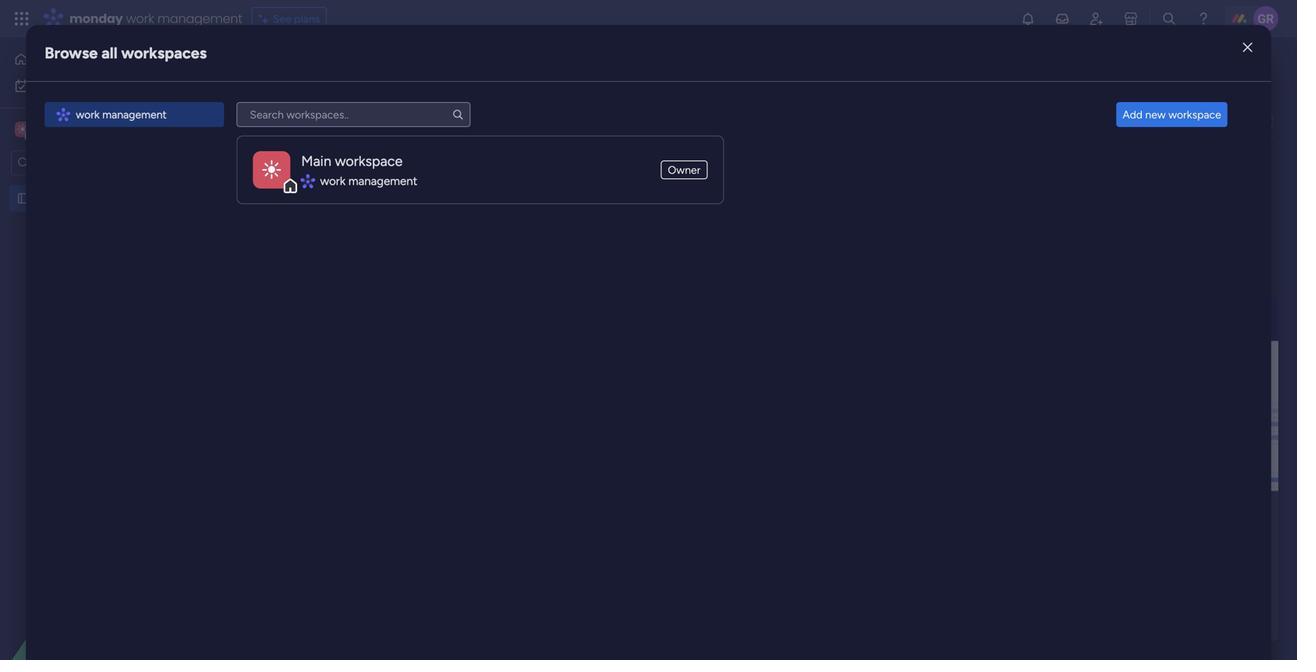 Task type: locate. For each thing, give the bounding box(es) containing it.
main table
[[261, 115, 312, 128]]

lottie animation element
[[982, 295, 1279, 491], [0, 503, 199, 661]]

workspace image
[[15, 121, 30, 138], [253, 151, 290, 189], [262, 156, 281, 184]]

2 horizontal spatial add
[[1123, 108, 1143, 121]]

workspace down calendar
[[335, 153, 403, 170]]

2 vertical spatial workspace
[[335, 153, 403, 170]]

workspace
[[1169, 108, 1222, 121], [66, 122, 128, 137], [335, 153, 403, 170]]

1 horizontal spatial workspace
[[335, 153, 403, 170]]

1 horizontal spatial main workspace
[[301, 153, 403, 170]]

work inside work management "list box"
[[76, 108, 100, 121]]

2 vertical spatial add
[[279, 199, 299, 212]]

0 vertical spatial management
[[157, 10, 242, 27]]

plans
[[294, 12, 320, 25]]

add inside add widget popup button
[[356, 156, 376, 170]]

2 horizontal spatial main
[[301, 153, 332, 170]]

main table button
[[236, 109, 324, 134]]

management
[[327, 50, 495, 84]]

add
[[1123, 108, 1143, 121], [356, 156, 376, 170], [279, 199, 299, 212]]

and
[[519, 87, 537, 100]]

work management down add widget
[[320, 174, 418, 188]]

main right workspace icon
[[36, 122, 63, 137]]

add widgets to this view
[[279, 199, 403, 212]]

add left widget
[[356, 156, 376, 170]]

1 horizontal spatial lottie animation element
[[982, 295, 1279, 491]]

notifications image
[[1021, 11, 1036, 27]]

new task
[[243, 157, 288, 170]]

management down add widget
[[349, 174, 418, 188]]

work management down my work option
[[76, 108, 167, 121]]

timelines
[[473, 87, 517, 100]]

management inside work management "list box"
[[102, 108, 167, 121]]

0 vertical spatial add
[[1123, 108, 1143, 121]]

add new workspace
[[1123, 108, 1222, 121]]

work management
[[76, 108, 167, 121], [320, 174, 418, 188]]

work
[[126, 10, 154, 27], [54, 79, 77, 92], [76, 108, 100, 121], [320, 174, 346, 188]]

add for add widget
[[356, 156, 376, 170]]

0 vertical spatial lottie animation element
[[982, 295, 1279, 491]]

add widget
[[356, 156, 413, 170]]

0 horizontal spatial add
[[279, 199, 299, 212]]

owner
[[668, 163, 701, 177]]

management
[[157, 10, 242, 27], [102, 108, 167, 121], [349, 174, 418, 188]]

keep
[[540, 87, 564, 100]]

monday marketplace image
[[1124, 11, 1139, 27]]

add for add new workspace
[[1123, 108, 1143, 121]]

1 vertical spatial add
[[356, 156, 376, 170]]

add new workspace button
[[1117, 102, 1228, 127]]

manage any type of project. assign owners, set timelines and keep track of where your project stands. button
[[236, 84, 760, 103]]

of right track
[[594, 87, 604, 100]]

of right type
[[325, 87, 336, 100]]

see
[[273, 12, 292, 25]]

this
[[358, 199, 377, 212]]

0 horizontal spatial of
[[325, 87, 336, 100]]

1 vertical spatial lottie animation element
[[0, 503, 199, 661]]

your
[[640, 87, 661, 100]]

work up browse all workspaces
[[126, 10, 154, 27]]

workspace image
[[17, 121, 28, 138]]

main left table on the left of page
[[261, 115, 284, 128]]

workspace right new
[[1169, 108, 1222, 121]]

0 horizontal spatial lottie animation element
[[0, 503, 199, 661]]

1 vertical spatial management
[[102, 108, 167, 121]]

management up workspaces
[[157, 10, 242, 27]]

main workspace down my work option
[[36, 122, 128, 137]]

add inside add new workspace button
[[1123, 108, 1143, 121]]

0 vertical spatial main workspace
[[36, 122, 128, 137]]

lottie animation image
[[0, 503, 199, 661]]

add view image
[[400, 116, 407, 127]]

home
[[34, 53, 64, 66]]

angle down image
[[302, 157, 310, 169]]

list box
[[0, 182, 199, 423]]

to
[[345, 199, 356, 212]]

1 vertical spatial work management
[[320, 174, 418, 188]]

add left new
[[1123, 108, 1143, 121]]

of
[[325, 87, 336, 100], [594, 87, 604, 100]]

all
[[102, 44, 118, 62]]

work management list box
[[45, 102, 224, 127]]

add left widgets
[[279, 199, 299, 212]]

owners,
[[414, 87, 452, 100]]

1 horizontal spatial add
[[356, 156, 376, 170]]

0 horizontal spatial main workspace
[[36, 122, 128, 137]]

main for "workspace selection" element at the left of page
[[36, 122, 63, 137]]

main workspace
[[36, 122, 128, 137], [301, 153, 403, 170]]

invite members image
[[1089, 11, 1105, 27]]

0 horizontal spatial work management
[[76, 108, 167, 121]]

close image
[[1243, 42, 1253, 53]]

public board image
[[16, 191, 31, 206]]

view
[[379, 199, 403, 212]]

stands.
[[702, 87, 737, 100]]

Project Management field
[[233, 50, 498, 84]]

None search field
[[237, 102, 471, 127]]

widget
[[379, 156, 413, 170]]

main right task
[[301, 153, 332, 170]]

management down my work option
[[102, 108, 167, 121]]

main workspace inside "workspace selection" element
[[36, 122, 128, 137]]

1 horizontal spatial of
[[594, 87, 604, 100]]

browse all workspaces
[[45, 44, 207, 62]]

work down my work option
[[76, 108, 100, 121]]

search everything image
[[1162, 11, 1177, 27]]

work inside my work option
[[54, 79, 77, 92]]

automate button
[[1152, 109, 1235, 134]]

2 horizontal spatial workspace
[[1169, 108, 1222, 121]]

main
[[261, 115, 284, 128], [36, 122, 63, 137], [301, 153, 332, 170]]

0 vertical spatial work management
[[76, 108, 167, 121]]

update feed image
[[1055, 11, 1071, 27]]

monday work management
[[69, 10, 242, 27]]

0 horizontal spatial workspace
[[66, 122, 128, 137]]

greg robinson image
[[1254, 6, 1279, 31]]

browse
[[45, 44, 98, 62]]

option
[[0, 185, 199, 188]]

1 vertical spatial main workspace
[[301, 153, 403, 170]]

0 horizontal spatial main
[[36, 122, 63, 137]]

work right my
[[54, 79, 77, 92]]

main inside "workspace selection" element
[[36, 122, 63, 137]]

main workspace down calendar
[[301, 153, 403, 170]]

my work
[[36, 79, 77, 92]]

0 vertical spatial workspace
[[1169, 108, 1222, 121]]

1 horizontal spatial main
[[261, 115, 284, 128]]

workspace down my work option
[[66, 122, 128, 137]]



Task type: vqa. For each thing, say whether or not it's contained in the screenshot.
to
yes



Task type: describe. For each thing, give the bounding box(es) containing it.
home link
[[9, 47, 190, 72]]

assign
[[379, 87, 411, 100]]

1 vertical spatial workspace
[[66, 122, 128, 137]]

add widget button
[[327, 151, 420, 176]]

add for add widgets to this view
[[279, 199, 299, 212]]

search image
[[452, 108, 464, 121]]

workspace image inside button
[[15, 121, 30, 138]]

set
[[455, 87, 470, 100]]

my work option
[[9, 73, 190, 98]]

manage
[[239, 87, 278, 100]]

project
[[237, 50, 321, 84]]

project.
[[338, 87, 376, 100]]

my work link
[[9, 73, 190, 98]]

work up the add widgets to this view
[[320, 174, 346, 188]]

home option
[[9, 47, 190, 72]]

widgets
[[302, 199, 342, 212]]

new task button
[[236, 151, 294, 176]]

my
[[36, 79, 51, 92]]

track
[[566, 87, 591, 100]]

where
[[607, 87, 637, 100]]

calendar
[[336, 115, 379, 128]]

calendar button
[[324, 109, 391, 134]]

visualize your board data with multiple widgets element
[[207, 189, 1298, 661]]

work management inside "list box"
[[76, 108, 167, 121]]

2 of from the left
[[594, 87, 604, 100]]

manage any type of project. assign owners, set timelines and keep track of where your project stands.
[[239, 87, 737, 100]]

1 of from the left
[[325, 87, 336, 100]]

table
[[287, 115, 312, 128]]

any
[[280, 87, 298, 100]]

Search for a workspace search field
[[237, 102, 471, 127]]

help image
[[1196, 11, 1212, 27]]

main for main table button
[[261, 115, 284, 128]]

2 vertical spatial management
[[349, 174, 418, 188]]

workspaces
[[121, 44, 207, 62]]

select product image
[[14, 11, 30, 27]]

main workspace button
[[11, 116, 152, 143]]

new
[[1146, 108, 1166, 121]]

see plans button
[[252, 7, 327, 30]]

workspace selection element
[[15, 120, 130, 140]]

new
[[243, 157, 265, 170]]

type
[[300, 87, 323, 100]]

see plans
[[273, 12, 320, 25]]

task
[[268, 157, 288, 170]]

project
[[664, 87, 700, 100]]

project management
[[237, 50, 495, 84]]

1 horizontal spatial work management
[[320, 174, 418, 188]]

monday
[[69, 10, 123, 27]]

automate
[[1180, 115, 1229, 128]]



